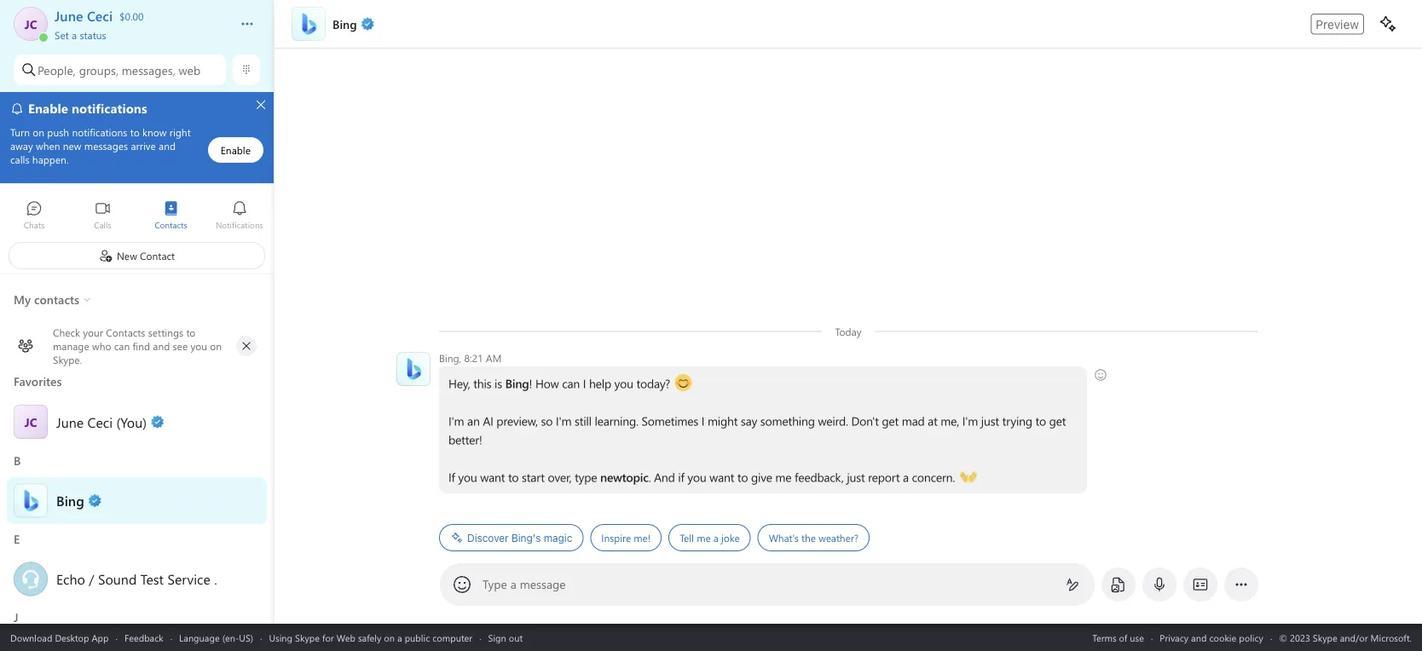 Task type: vqa. For each thing, say whether or not it's contained in the screenshot.
SET
yes



Task type: describe. For each thing, give the bounding box(es) containing it.
2 horizontal spatial you
[[688, 470, 707, 485]]

a right on
[[397, 632, 402, 644]]

of
[[1119, 632, 1128, 644]]

language (en-us)
[[179, 632, 253, 644]]

give
[[751, 470, 773, 485]]

computer
[[433, 632, 473, 644]]

sign out
[[488, 632, 523, 644]]

discover bing's magic
[[467, 532, 573, 544]]

i inside i'm an ai preview, so i'm still learning. sometimes i might say something weird. don't get mad at me, i'm just trying to get better! if you want to start over, type
[[702, 413, 705, 429]]

a inside the tell me a joke button
[[714, 531, 719, 545]]

0 horizontal spatial to
[[508, 470, 519, 485]]

use
[[1130, 632, 1145, 644]]

privacy
[[1160, 632, 1189, 644]]

june
[[56, 412, 84, 431]]

inspire
[[602, 531, 631, 545]]

language
[[179, 632, 220, 644]]

bing, selected. list item
[[0, 477, 274, 524]]

8:21
[[464, 351, 483, 365]]

1 i'm from the left
[[449, 413, 464, 429]]

download
[[10, 632, 52, 644]]

learning.
[[595, 413, 639, 429]]

concern.
[[912, 470, 955, 485]]

terms
[[1093, 632, 1117, 644]]

(openhands)
[[960, 468, 1024, 484]]

at
[[928, 413, 938, 429]]

an
[[467, 413, 480, 429]]

a right type
[[511, 577, 517, 592]]

me inside button
[[697, 531, 711, 545]]

can
[[562, 376, 580, 391]]

this
[[474, 376, 492, 391]]

inspire me!
[[602, 531, 651, 545]]

e group
[[0, 526, 274, 604]]

preview,
[[497, 413, 538, 429]]

b group
[[0, 447, 274, 526]]

0 horizontal spatial just
[[847, 470, 865, 485]]

discover
[[467, 532, 509, 544]]

message
[[520, 577, 566, 592]]

using
[[269, 632, 293, 644]]

the
[[802, 531, 816, 545]]

download desktop app
[[10, 632, 109, 644]]

inspire me! button
[[590, 525, 662, 552]]

magic
[[544, 532, 573, 544]]

app
[[92, 632, 109, 644]]

tell me a joke button
[[669, 525, 751, 552]]

bing,
[[439, 351, 462, 365]]

so
[[541, 413, 553, 429]]

i'm an ai preview, so i'm still learning. sometimes i might say something weird. don't get mad at me, i'm just trying to get better! if you want to start over, type
[[449, 413, 1069, 485]]

test
[[140, 570, 164, 588]]

terms of use link
[[1093, 632, 1145, 644]]

people, groups, messages, web button
[[14, 55, 226, 85]]

skype
[[295, 632, 320, 644]]

tell
[[680, 531, 694, 545]]

language (en-us) link
[[179, 632, 253, 644]]

sign out link
[[488, 632, 523, 644]]

download desktop app link
[[10, 632, 109, 644]]

messages,
[[122, 62, 175, 78]]

/
[[89, 570, 94, 588]]

echo / sound test service .
[[56, 570, 217, 588]]

ceci
[[87, 412, 113, 431]]

feedback,
[[795, 470, 844, 485]]

don't
[[852, 413, 879, 429]]

help
[[589, 376, 612, 391]]

might
[[708, 413, 738, 429]]

public
[[405, 632, 430, 644]]

newtopic . and if you want to give me feedback, just report a concern.
[[600, 470, 958, 485]]

is
[[495, 376, 502, 391]]

for
[[322, 632, 334, 644]]

cookie
[[1210, 632, 1237, 644]]

me,
[[941, 413, 960, 429]]

safely
[[358, 632, 382, 644]]

sound
[[98, 570, 137, 588]]

set a status button
[[55, 24, 223, 41]]

2 want from the left
[[710, 470, 735, 485]]

(you)
[[116, 412, 147, 431]]

. inside e group
[[214, 570, 217, 588]]

bing, 8:21 am
[[439, 351, 502, 365]]

terms of use
[[1093, 632, 1145, 644]]

want inside i'm an ai preview, so i'm still learning. sometimes i might say something weird. don't get mad at me, i'm just trying to get better! if you want to start over, type
[[480, 470, 505, 485]]



Task type: locate. For each thing, give the bounding box(es) containing it.
report
[[868, 470, 900, 485]]

and
[[654, 470, 675, 485]]

set a status
[[55, 28, 106, 41]]

bing up echo
[[56, 491, 84, 510]]

1 horizontal spatial you
[[615, 376, 634, 391]]

Type a message text field
[[483, 577, 1052, 594]]

preview
[[1316, 17, 1359, 31]]

using skype for web safely on a public computer
[[269, 632, 473, 644]]

1 vertical spatial just
[[847, 470, 865, 485]]

what's the weather? button
[[758, 525, 870, 552]]

if
[[678, 470, 685, 485]]

me right give
[[776, 470, 792, 485]]

people, groups, messages, web
[[38, 62, 201, 78]]

0 vertical spatial bing
[[505, 376, 529, 391]]

privacy and cookie policy
[[1160, 632, 1264, 644]]

0 vertical spatial .
[[649, 470, 651, 485]]

feedback
[[124, 632, 164, 644]]

just left report
[[847, 470, 865, 485]]

2 horizontal spatial i'm
[[963, 413, 978, 429]]

0 horizontal spatial i'm
[[449, 413, 464, 429]]

something
[[761, 413, 815, 429]]

i'm right so
[[556, 413, 572, 429]]

1 vertical spatial .
[[214, 570, 217, 588]]

1 horizontal spatial to
[[738, 470, 748, 485]]

1 want from the left
[[480, 470, 505, 485]]

people,
[[38, 62, 76, 78]]

policy
[[1239, 632, 1264, 644]]

you inside i'm an ai preview, so i'm still learning. sometimes i might say something weird. don't get mad at me, i'm just trying to get better! if you want to start over, type
[[458, 470, 477, 485]]

just left trying
[[981, 413, 1000, 429]]

1 horizontal spatial i
[[702, 413, 705, 429]]

3 i'm from the left
[[963, 413, 978, 429]]

service
[[168, 570, 210, 588]]

. left 'and'
[[649, 470, 651, 485]]

0 horizontal spatial bing
[[56, 491, 84, 510]]

today?
[[637, 376, 670, 391]]

get left "mad"
[[882, 413, 899, 429]]

set
[[55, 28, 69, 41]]

1 vertical spatial bing
[[56, 491, 84, 510]]

newtopic
[[600, 470, 649, 485]]

1 horizontal spatial get
[[1050, 413, 1066, 429]]

2 horizontal spatial to
[[1036, 413, 1046, 429]]

out
[[509, 632, 523, 644]]

what's
[[769, 531, 799, 545]]

me right tell
[[697, 531, 711, 545]]

want left start
[[480, 470, 505, 485]]

sometimes
[[642, 413, 699, 429]]

0 vertical spatial me
[[776, 470, 792, 485]]

1 horizontal spatial i'm
[[556, 413, 572, 429]]

1 vertical spatial me
[[697, 531, 711, 545]]

to
[[1036, 413, 1046, 429], [508, 470, 519, 485], [738, 470, 748, 485]]

ai
[[483, 413, 494, 429]]

still
[[575, 413, 592, 429]]

get
[[882, 413, 899, 429], [1050, 413, 1066, 429]]

1 horizontal spatial .
[[649, 470, 651, 485]]

i'm left an
[[449, 413, 464, 429]]

1 horizontal spatial want
[[710, 470, 735, 485]]

1 horizontal spatial me
[[776, 470, 792, 485]]

mad
[[902, 413, 925, 429]]

0 horizontal spatial get
[[882, 413, 899, 429]]

i right can
[[583, 376, 586, 391]]

a inside set a status button
[[72, 28, 77, 41]]

0 horizontal spatial me
[[697, 531, 711, 545]]

weird.
[[818, 413, 849, 429]]

to left give
[[738, 470, 748, 485]]

0 vertical spatial just
[[981, 413, 1000, 429]]

1 vertical spatial i
[[702, 413, 705, 429]]

0 horizontal spatial you
[[458, 470, 477, 485]]

and
[[1192, 632, 1207, 644]]

tell me a joke
[[680, 531, 740, 545]]

a right report
[[903, 470, 909, 485]]

2 get from the left
[[1050, 413, 1066, 429]]

type
[[483, 577, 507, 592]]

on
[[384, 632, 395, 644]]

0 vertical spatial i
[[583, 376, 586, 391]]

(smileeyes)
[[675, 374, 731, 390]]

1 horizontal spatial bing
[[505, 376, 529, 391]]

over,
[[548, 470, 572, 485]]

better!
[[449, 432, 482, 448]]

want
[[480, 470, 505, 485], [710, 470, 735, 485]]

i left might
[[702, 413, 705, 429]]

june ceci (you)
[[56, 412, 147, 431]]

what's the weather?
[[769, 531, 859, 545]]

a left joke on the right
[[714, 531, 719, 545]]

web
[[179, 62, 201, 78]]

us)
[[239, 632, 253, 644]]

privacy and cookie policy link
[[1160, 632, 1264, 644]]

0 horizontal spatial i
[[583, 376, 586, 391]]

2 i'm from the left
[[556, 413, 572, 429]]

to right trying
[[1036, 413, 1046, 429]]

hey, this is bing ! how can i help you today?
[[449, 376, 673, 391]]

type a message
[[483, 577, 566, 592]]

just
[[981, 413, 1000, 429], [847, 470, 865, 485]]

1 horizontal spatial just
[[981, 413, 1000, 429]]

web
[[337, 632, 356, 644]]

groups,
[[79, 62, 118, 78]]

get right trying
[[1050, 413, 1066, 429]]

bing
[[505, 376, 529, 391], [56, 491, 84, 510]]

to left start
[[508, 470, 519, 485]]

a right "set"
[[72, 28, 77, 41]]

bing's
[[512, 532, 541, 544]]

me
[[776, 470, 792, 485], [697, 531, 711, 545]]

am
[[486, 351, 502, 365]]

(en-
[[222, 632, 239, 644]]

favorites group
[[0, 368, 274, 447]]

desktop
[[55, 632, 89, 644]]

echo
[[56, 570, 85, 588]]

weather?
[[819, 531, 859, 545]]

trying
[[1003, 413, 1033, 429]]

0 horizontal spatial .
[[214, 570, 217, 588]]

want left give
[[710, 470, 735, 485]]

tab list
[[0, 193, 274, 240]]

i'm right the me,
[[963, 413, 978, 429]]

sign
[[488, 632, 506, 644]]

if
[[449, 470, 455, 485]]

how
[[536, 376, 559, 391]]

1 get from the left
[[882, 413, 899, 429]]

. right service
[[214, 570, 217, 588]]

i'm
[[449, 413, 464, 429], [556, 413, 572, 429], [963, 413, 978, 429]]

using skype for web safely on a public computer link
[[269, 632, 473, 644]]

0 horizontal spatial want
[[480, 470, 505, 485]]

bing right is
[[505, 376, 529, 391]]

just inside i'm an ai preview, so i'm still learning. sometimes i might say something weird. don't get mad at me, i'm just trying to get better! if you want to start over, type
[[981, 413, 1000, 429]]

joke
[[722, 531, 740, 545]]

bing inside list item
[[56, 491, 84, 510]]



